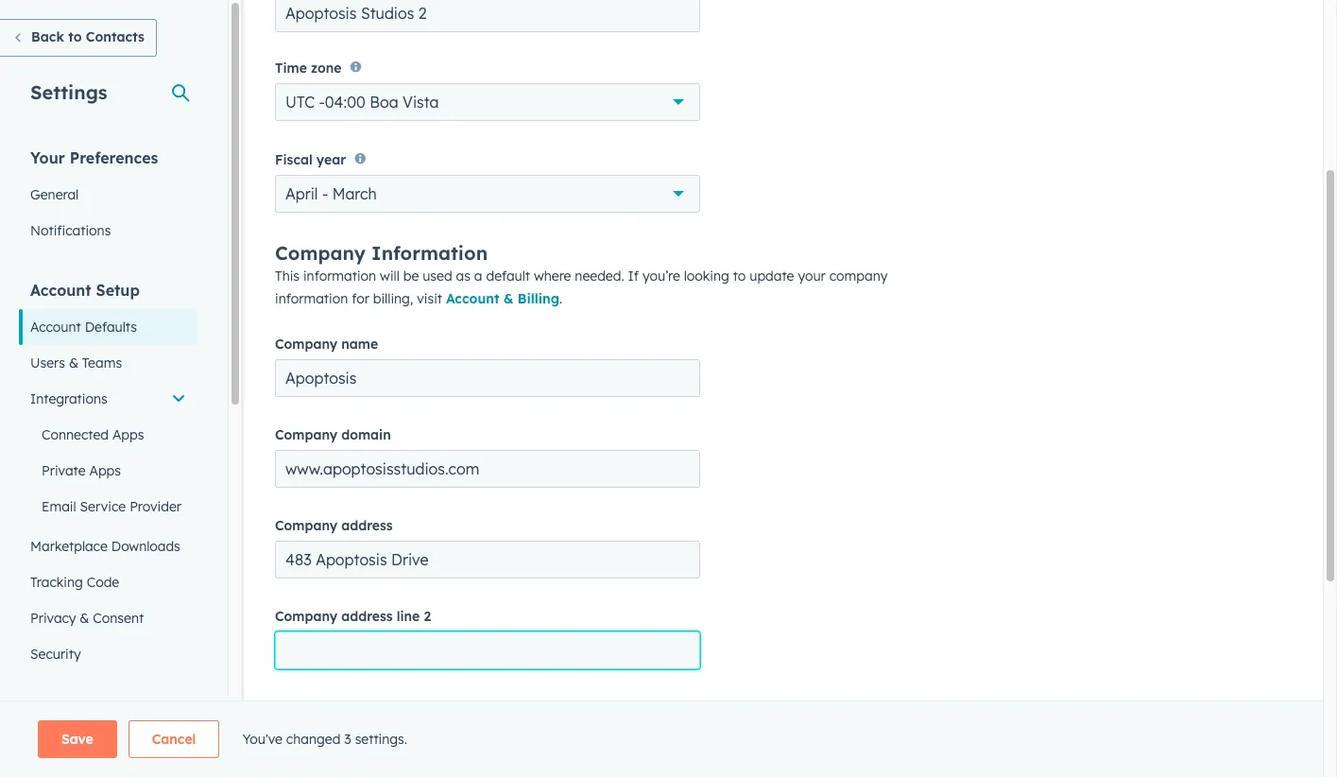 Task type: locate. For each thing, give the bounding box(es) containing it.
where
[[534, 268, 571, 285]]

2 address from the top
[[342, 608, 393, 625]]

integrations button
[[19, 381, 198, 417]]

billing,
[[373, 290, 413, 307]]

connected apps link
[[19, 417, 198, 453]]

company for company address
[[275, 517, 338, 534]]

0 vertical spatial to
[[68, 28, 82, 45]]

will
[[380, 268, 400, 285]]

this information will be used as a default where needed. if you're looking to update your company information for billing, visit
[[275, 268, 888, 307]]

0 vertical spatial apps
[[112, 426, 144, 443]]

3
[[344, 731, 351, 748]]

boa
[[370, 92, 399, 111]]

looking
[[684, 268, 730, 285]]

0 vertical spatial address
[[342, 517, 393, 534]]

domain
[[342, 426, 391, 443]]

notifications link
[[19, 213, 198, 249]]

Company domain text field
[[275, 450, 700, 488]]

account down a
[[446, 290, 500, 307]]

1 horizontal spatial to
[[733, 268, 746, 285]]

email
[[42, 498, 76, 515]]

account
[[30, 281, 91, 300], [446, 290, 500, 307], [30, 319, 81, 336]]

april - march button
[[275, 175, 700, 213]]

city
[[275, 699, 301, 716]]

privacy
[[30, 610, 76, 627]]

& right users
[[69, 354, 78, 371]]

setup
[[96, 281, 140, 300]]

1 address from the top
[[342, 517, 393, 534]]

5 company from the top
[[275, 608, 338, 625]]

marketplace downloads link
[[19, 528, 198, 564]]

back
[[31, 28, 64, 45]]

0 vertical spatial -
[[319, 92, 325, 111]]

defaults
[[85, 319, 137, 336]]

0 horizontal spatial to
[[68, 28, 82, 45]]

if
[[628, 268, 639, 285]]

City text field
[[275, 722, 700, 760]]

account & billing .
[[446, 290, 563, 307]]

account for account defaults
[[30, 319, 81, 336]]

- right april at the left of the page
[[322, 184, 328, 203]]

1 vertical spatial to
[[733, 268, 746, 285]]

utc -04:00 boa vista button
[[275, 83, 700, 121]]

to right back at the left of page
[[68, 28, 82, 45]]

company information
[[275, 241, 488, 265]]

address down domain
[[342, 517, 393, 534]]

1 horizontal spatial &
[[80, 610, 89, 627]]

time
[[275, 59, 307, 76]]

1 vertical spatial -
[[322, 184, 328, 203]]

private apps
[[42, 462, 121, 479]]

apps for private apps
[[89, 462, 121, 479]]

&
[[504, 290, 514, 307], [69, 354, 78, 371], [80, 610, 89, 627]]

2 horizontal spatial &
[[504, 290, 514, 307]]

1 vertical spatial address
[[342, 608, 393, 625]]

privacy & consent link
[[19, 600, 198, 636]]

company domain
[[275, 426, 391, 443]]

update
[[750, 268, 795, 285]]

connected
[[42, 426, 109, 443]]

& inside privacy & consent link
[[80, 610, 89, 627]]

company address line 2
[[275, 608, 431, 625]]

- right utc
[[319, 92, 325, 111]]

apps
[[112, 426, 144, 443], [89, 462, 121, 479]]

3 company from the top
[[275, 426, 338, 443]]

04:00
[[325, 92, 366, 111]]

for
[[352, 290, 370, 307]]

apps up service
[[89, 462, 121, 479]]

0 horizontal spatial &
[[69, 354, 78, 371]]

1 vertical spatial apps
[[89, 462, 121, 479]]

- inside utc -04:00 boa vista popup button
[[319, 92, 325, 111]]

company for company name
[[275, 336, 338, 353]]

users & teams
[[30, 354, 122, 371]]

2
[[424, 608, 431, 625]]

0 vertical spatial &
[[504, 290, 514, 307]]

used
[[423, 268, 452, 285]]

apps down integrations button
[[112, 426, 144, 443]]

& right privacy on the left of page
[[80, 610, 89, 627]]

back to contacts
[[31, 28, 144, 45]]

4 company from the top
[[275, 517, 338, 534]]

this
[[275, 268, 300, 285]]

back to contacts link
[[0, 19, 157, 57]]

& down default
[[504, 290, 514, 307]]

address
[[342, 517, 393, 534], [342, 608, 393, 625]]

you're
[[643, 268, 680, 285]]

1 vertical spatial &
[[69, 354, 78, 371]]

account up users
[[30, 319, 81, 336]]

users & teams link
[[19, 345, 198, 381]]

provider
[[130, 498, 181, 515]]

you've
[[242, 731, 283, 748]]

save
[[61, 731, 93, 748]]

address left line
[[342, 608, 393, 625]]

information down this
[[275, 290, 348, 307]]

email service provider link
[[19, 489, 198, 525]]

address for company address
[[342, 517, 393, 534]]

company
[[830, 268, 888, 285]]

company for company domain
[[275, 426, 338, 443]]

cancel button
[[128, 720, 220, 758]]

apps for connected apps
[[112, 426, 144, 443]]

you've changed 3 settings.
[[242, 731, 407, 748]]

fiscal year
[[275, 151, 346, 168]]

to inside this information will be used as a default where needed. if you're looking to update your company information for billing, visit
[[733, 268, 746, 285]]

account up account defaults
[[30, 281, 91, 300]]

downloads
[[111, 538, 180, 555]]

& inside users & teams link
[[69, 354, 78, 371]]

your
[[30, 148, 65, 167]]

settings
[[30, 80, 107, 104]]

fiscal
[[275, 151, 313, 168]]

-
[[319, 92, 325, 111], [322, 184, 328, 203]]

april
[[285, 184, 318, 203]]

tracking code link
[[19, 564, 198, 600]]

- inside april - march popup button
[[322, 184, 328, 203]]

information
[[303, 268, 376, 285], [275, 290, 348, 307]]

2 vertical spatial &
[[80, 610, 89, 627]]

tracking
[[30, 574, 83, 591]]

company for company information
[[275, 241, 366, 265]]

1 company from the top
[[275, 241, 366, 265]]

to
[[68, 28, 82, 45], [733, 268, 746, 285]]

to left update
[[733, 268, 746, 285]]

general link
[[19, 177, 198, 213]]

vista
[[403, 92, 439, 111]]

account inside 'link'
[[30, 319, 81, 336]]

2 company from the top
[[275, 336, 338, 353]]

information
[[372, 241, 488, 265]]

users
[[30, 354, 65, 371]]

information up the for
[[303, 268, 376, 285]]



Task type: vqa. For each thing, say whether or not it's contained in the screenshot.
bottom information
yes



Task type: describe. For each thing, give the bounding box(es) containing it.
account for account & billing .
[[446, 290, 500, 307]]

a
[[474, 268, 483, 285]]

settings.
[[355, 731, 407, 748]]

connected apps
[[42, 426, 144, 443]]

as
[[456, 268, 471, 285]]

utc -04:00 boa vista
[[285, 92, 439, 111]]

email service provider
[[42, 498, 181, 515]]

address for company address line 2
[[342, 608, 393, 625]]

Company address text field
[[275, 541, 700, 579]]

account for account setup
[[30, 281, 91, 300]]

company name
[[275, 336, 378, 353]]

& for billing
[[504, 290, 514, 307]]

private
[[42, 462, 86, 479]]

name
[[342, 336, 378, 353]]

marketplace
[[30, 538, 108, 555]]

marketplace downloads
[[30, 538, 180, 555]]

default
[[486, 268, 530, 285]]

consent
[[93, 610, 144, 627]]

account setup
[[30, 281, 140, 300]]

needed.
[[575, 268, 624, 285]]

- for march
[[322, 184, 328, 203]]

billing
[[518, 290, 560, 307]]

Company address line 2 text field
[[275, 631, 700, 669]]

your preferences element
[[19, 147, 198, 249]]

notifications
[[30, 222, 111, 239]]

year
[[317, 151, 346, 168]]

teams
[[82, 354, 122, 371]]

save button
[[38, 720, 117, 758]]

integrations
[[30, 390, 107, 407]]

& for consent
[[80, 610, 89, 627]]

account defaults
[[30, 319, 137, 336]]

account defaults link
[[19, 309, 198, 345]]

line
[[397, 608, 420, 625]]

security
[[30, 646, 81, 663]]

your
[[798, 268, 826, 285]]

preferences
[[70, 148, 158, 167]]

time zone
[[275, 59, 342, 76]]

service
[[80, 498, 126, 515]]

zone
[[311, 59, 342, 76]]

tracking code
[[30, 574, 119, 591]]

your preferences
[[30, 148, 158, 167]]

company for company address line 2
[[275, 608, 338, 625]]

Company name text field
[[275, 359, 700, 397]]

- for 04:00
[[319, 92, 325, 111]]

cancel
[[152, 731, 196, 748]]

.
[[560, 290, 563, 307]]

march
[[332, 184, 377, 203]]

Account name text field
[[275, 0, 700, 32]]

privacy & consent
[[30, 610, 144, 627]]

code
[[87, 574, 119, 591]]

1 vertical spatial information
[[275, 290, 348, 307]]

account & billing link
[[446, 290, 560, 307]]

account setup element
[[19, 280, 198, 672]]

company address
[[275, 517, 393, 534]]

contacts
[[86, 28, 144, 45]]

be
[[403, 268, 419, 285]]

changed
[[286, 731, 341, 748]]

april - march
[[285, 184, 377, 203]]

general
[[30, 186, 79, 203]]

0 vertical spatial information
[[303, 268, 376, 285]]

security link
[[19, 636, 198, 672]]

visit
[[417, 290, 442, 307]]

utc
[[285, 92, 315, 111]]

& for teams
[[69, 354, 78, 371]]

private apps link
[[19, 453, 198, 489]]



